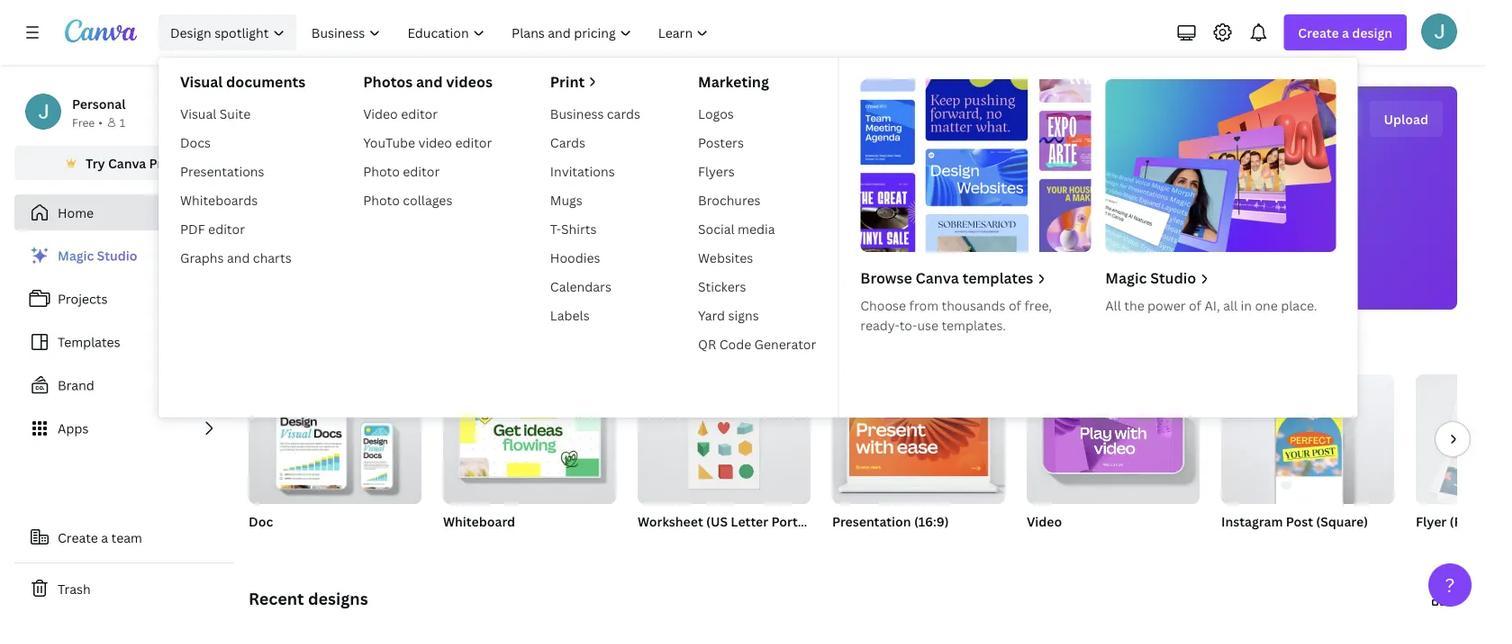 Task type: vqa. For each thing, say whether or not it's contained in the screenshot.
will
yes



Task type: locate. For each thing, give the bounding box(es) containing it.
mugs
[[550, 191, 583, 209]]

of inside the choose from thousands of free, ready-to-use templates.
[[1009, 297, 1022, 314]]

1 horizontal spatial design
[[1353, 24, 1393, 41]]

0 vertical spatial social media
[[698, 220, 775, 237]]

0 horizontal spatial video
[[363, 105, 398, 122]]

list
[[14, 238, 234, 447]]

1 vertical spatial a
[[101, 529, 108, 546]]

1 horizontal spatial social
[[820, 281, 852, 296]]

magic up the
[[1106, 269, 1147, 288]]

websites inside websites link
[[698, 249, 753, 266]]

0 horizontal spatial design
[[851, 107, 943, 146]]

editor down youtube video editor
[[403, 163, 440, 180]]

of
[[1009, 297, 1022, 314], [1189, 297, 1202, 314]]

1 horizontal spatial create
[[1299, 24, 1340, 41]]

2 of from the left
[[1189, 297, 1202, 314]]

social down brochures
[[698, 220, 735, 237]]

0 vertical spatial print
[[550, 72, 585, 91]]

1 vertical spatial studio
[[1151, 269, 1197, 288]]

and down pdf editor link
[[227, 249, 250, 266]]

0 vertical spatial magic studio
[[58, 247, 137, 264]]

1 horizontal spatial media
[[854, 281, 887, 296]]

canva right try
[[108, 155, 146, 172]]

upload button
[[1370, 101, 1443, 137]]

0 horizontal spatial magic studio
[[58, 247, 137, 264]]

try canva pro button
[[14, 146, 234, 180]]

websites link
[[691, 243, 824, 272]]

home
[[58, 204, 94, 221]]

0 horizontal spatial social
[[698, 220, 735, 237]]

presentations
[[180, 163, 264, 180], [716, 281, 789, 296]]

1 horizontal spatial presentations
[[716, 281, 789, 296]]

1 horizontal spatial video
[[1027, 513, 1062, 530]]

group for doc
[[249, 375, 422, 505]]

recent
[[249, 588, 304, 610]]

0 vertical spatial and
[[416, 72, 443, 91]]

photo down the 'photo editor'
[[363, 191, 400, 209]]

design right you
[[851, 107, 943, 146]]

yard signs link
[[691, 301, 824, 330]]

photo for photo editor
[[363, 163, 400, 180]]

apps link
[[14, 411, 234, 447]]

2 visual from the top
[[180, 105, 217, 122]]

apps
[[58, 420, 89, 437]]

1 vertical spatial social media
[[820, 281, 887, 296]]

video editor link
[[356, 99, 500, 128]]

video inside the "design spotlight" menu
[[363, 105, 398, 122]]

visual suite link
[[173, 99, 313, 128]]

graphs and charts link
[[173, 243, 313, 272]]

1 vertical spatial print
[[1017, 281, 1043, 296]]

a inside "dropdown button"
[[1343, 24, 1350, 41]]

2 photo from the top
[[363, 191, 400, 209]]

docs inside the "design spotlight" menu
[[180, 134, 211, 151]]

yard
[[698, 307, 725, 324]]

docs
[[180, 134, 211, 151], [537, 281, 564, 296]]

presentations up the whiteboards
[[180, 163, 264, 180]]

posters
[[698, 134, 744, 151]]

whiteboards
[[180, 191, 258, 209]]

1 vertical spatial canva
[[916, 269, 959, 288]]

design left john smith icon
[[1353, 24, 1393, 41]]

group inside worksheet (us letter portrait) group
[[638, 375, 811, 505]]

social media up choose
[[820, 281, 887, 296]]

videos
[[936, 281, 972, 296]]

qr code generator
[[698, 336, 817, 353]]

shirts
[[561, 220, 597, 237]]

social media
[[698, 220, 775, 237], [820, 281, 887, 296]]

and inside graphs and charts link
[[227, 249, 250, 266]]

create a team
[[58, 529, 142, 546]]

0 horizontal spatial websites
[[698, 249, 753, 266]]

group for presentation (16:9)
[[833, 375, 1006, 505]]

editor for video editor
[[401, 105, 438, 122]]

1 vertical spatial magic studio
[[1106, 269, 1197, 288]]

a inside button
[[101, 529, 108, 546]]

0 horizontal spatial canva
[[108, 155, 146, 172]]

print products
[[1017, 281, 1093, 296]]

0 vertical spatial create
[[1299, 24, 1340, 41]]

0 vertical spatial canva
[[108, 155, 146, 172]]

1 visual from the top
[[180, 72, 223, 91]]

doc
[[249, 513, 273, 530]]

post
[[1286, 513, 1314, 530]]

1 vertical spatial media
[[854, 281, 887, 296]]

logos
[[698, 105, 734, 122]]

yard signs
[[698, 307, 759, 324]]

photo editor
[[363, 163, 440, 180]]

1 vertical spatial websites
[[1132, 281, 1180, 296]]

create inside create a team button
[[58, 529, 98, 546]]

websites button
[[1132, 216, 1180, 310]]

editor down the whiteboards
[[208, 220, 245, 237]]

0 horizontal spatial magic
[[58, 247, 94, 264]]

video group
[[1027, 375, 1200, 553]]

1 horizontal spatial canva
[[916, 269, 959, 288]]

qr
[[698, 336, 717, 353]]

new
[[192, 250, 215, 262]]

a
[[1343, 24, 1350, 41], [101, 529, 108, 546]]

presentations up yard signs link
[[716, 281, 789, 296]]

docs down visual suite
[[180, 134, 211, 151]]

studio up power
[[1151, 269, 1197, 288]]

canva up from
[[916, 269, 959, 288]]

docs up labels
[[537, 281, 564, 296]]

stickers
[[698, 278, 747, 295]]

0 horizontal spatial of
[[1009, 297, 1022, 314]]

canva inside button
[[108, 155, 146, 172]]

photo
[[363, 163, 400, 180], [363, 191, 400, 209]]

print for print
[[550, 72, 585, 91]]

and for photos
[[416, 72, 443, 91]]

websites up power
[[1132, 281, 1180, 296]]

print inside button
[[1017, 281, 1043, 296]]

visual for visual suite
[[180, 105, 217, 122]]

create
[[1299, 24, 1340, 41], [58, 529, 98, 546]]

0 horizontal spatial create
[[58, 529, 98, 546]]

products
[[1045, 281, 1093, 296]]

1 horizontal spatial a
[[1343, 24, 1350, 41]]

design spotlight
[[170, 24, 269, 41]]

media up websites link
[[738, 220, 775, 237]]

1 vertical spatial visual
[[180, 105, 217, 122]]

0 horizontal spatial media
[[738, 220, 775, 237]]

1 vertical spatial create
[[58, 529, 98, 546]]

thousands
[[942, 297, 1006, 314]]

0 horizontal spatial social media
[[698, 220, 775, 237]]

letter
[[731, 513, 769, 530]]

design spotlight menu
[[159, 58, 1358, 418]]

video
[[363, 105, 398, 122], [1027, 513, 1062, 530]]

0 horizontal spatial studio
[[97, 247, 137, 264]]

1 photo from the top
[[363, 163, 400, 180]]

free
[[72, 115, 95, 130]]

doc group
[[249, 375, 422, 553]]

0 vertical spatial photo
[[363, 163, 400, 180]]

1 of from the left
[[1009, 297, 1022, 314]]

worksheet
[[638, 513, 703, 530]]

1 vertical spatial video
[[1027, 513, 1062, 530]]

0 vertical spatial presentations
[[180, 163, 264, 180]]

0 horizontal spatial and
[[227, 249, 250, 266]]

group for video
[[1027, 375, 1200, 505]]

whiteboard
[[443, 513, 515, 530]]

media up choose
[[854, 281, 887, 296]]

youtube video editor
[[363, 134, 492, 151]]

visual up visual suite
[[180, 72, 223, 91]]

1 horizontal spatial print
[[1017, 281, 1043, 296]]

visual left suite
[[180, 105, 217, 122]]

create inside create a design "dropdown button"
[[1299, 24, 1340, 41]]

designs
[[308, 588, 368, 610]]

0 horizontal spatial print
[[550, 72, 585, 91]]

media
[[738, 220, 775, 237], [854, 281, 887, 296]]

None search field
[[583, 168, 1124, 204]]

presentation
[[833, 513, 911, 530]]

print inside the "design spotlight" menu
[[550, 72, 585, 91]]

studio up projects link
[[97, 247, 137, 264]]

a for design
[[1343, 24, 1350, 41]]

logos link
[[691, 99, 824, 128]]

videos
[[446, 72, 493, 91]]

1 horizontal spatial docs
[[537, 281, 564, 296]]

0 horizontal spatial docs
[[180, 134, 211, 151]]

1 vertical spatial presentations
[[716, 281, 789, 296]]

magic studio up power
[[1106, 269, 1197, 288]]

editor right video
[[455, 134, 492, 151]]

(portra
[[1450, 513, 1487, 530]]

docs inside button
[[537, 281, 564, 296]]

magic studio up "projects"
[[58, 247, 137, 264]]

editor up youtube video editor
[[401, 105, 438, 122]]

will
[[739, 107, 785, 146]]

1 vertical spatial docs
[[537, 281, 564, 296]]

design inside "dropdown button"
[[1353, 24, 1393, 41]]

code
[[720, 336, 752, 353]]

templates
[[963, 269, 1034, 288]]

media inside the "design spotlight" menu
[[738, 220, 775, 237]]

visual suite
[[180, 105, 251, 122]]

1 horizontal spatial social media
[[820, 281, 887, 296]]

1 horizontal spatial and
[[416, 72, 443, 91]]

social left browse
[[820, 281, 852, 296]]

websites up stickers at top
[[698, 249, 753, 266]]

1 vertical spatial social
[[820, 281, 852, 296]]

flyer (portra
[[1416, 513, 1487, 530]]

john smith image
[[1422, 13, 1458, 49]]

magic inside list
[[58, 247, 94, 264]]

1 vertical spatial photo
[[363, 191, 400, 209]]

pdf editor
[[180, 220, 245, 237]]

magic inside the "design spotlight" menu
[[1106, 269, 1147, 288]]

video inside group
[[1027, 513, 1062, 530]]

editor
[[401, 105, 438, 122], [455, 134, 492, 151], [403, 163, 440, 180], [208, 220, 245, 237]]

design
[[1353, 24, 1393, 41], [851, 107, 943, 146]]

print up business
[[550, 72, 585, 91]]

1 horizontal spatial studio
[[1151, 269, 1197, 288]]

pdf editor link
[[173, 214, 313, 243]]

browse
[[861, 269, 912, 288]]

1 vertical spatial magic
[[1106, 269, 1147, 288]]

create a design
[[1299, 24, 1393, 41]]

0 vertical spatial docs
[[180, 134, 211, 151]]

0 vertical spatial design
[[1353, 24, 1393, 41]]

hoodies
[[550, 249, 601, 266]]

graphs
[[180, 249, 224, 266]]

of left free,
[[1009, 297, 1022, 314]]

0 vertical spatial social
[[698, 220, 735, 237]]

hoodies link
[[543, 243, 648, 272]]

of left ai,
[[1189, 297, 1202, 314]]

social media down brochures
[[698, 220, 775, 237]]

presentations inside "link"
[[180, 163, 264, 180]]

youtube video editor link
[[356, 128, 500, 157]]

0 vertical spatial visual
[[180, 72, 223, 91]]

visual
[[180, 72, 223, 91], [180, 105, 217, 122]]

1 horizontal spatial magic
[[1106, 269, 1147, 288]]

1 vertical spatial design
[[851, 107, 943, 146]]

a for team
[[101, 529, 108, 546]]

t-shirts
[[550, 220, 597, 237]]

canva inside the "design spotlight" menu
[[916, 269, 959, 288]]

group
[[1222, 368, 1395, 505], [249, 375, 422, 505], [443, 375, 616, 505], [638, 375, 811, 505], [833, 375, 1006, 505], [1027, 375, 1200, 505], [1416, 375, 1487, 505]]

0 vertical spatial media
[[738, 220, 775, 237]]

stickers link
[[691, 272, 824, 301]]

media inside button
[[854, 281, 887, 296]]

0 horizontal spatial presentations
[[180, 163, 264, 180]]

1 horizontal spatial magic studio
[[1106, 269, 1197, 288]]

place.
[[1281, 297, 1318, 314]]

1 vertical spatial and
[[227, 249, 250, 266]]

0 vertical spatial video
[[363, 105, 398, 122]]

0 horizontal spatial a
[[101, 529, 108, 546]]

0 vertical spatial websites
[[698, 249, 753, 266]]

social inside the "design spotlight" menu
[[698, 220, 735, 237]]

(us
[[706, 513, 728, 530]]

business
[[550, 105, 604, 122]]

0 vertical spatial magic
[[58, 247, 94, 264]]

0 vertical spatial studio
[[97, 247, 137, 264]]

0 vertical spatial a
[[1343, 24, 1350, 41]]

projects link
[[14, 281, 234, 317]]

create a design button
[[1284, 14, 1407, 50]]

1 horizontal spatial of
[[1189, 297, 1202, 314]]

social media link
[[691, 214, 824, 243]]

team
[[111, 529, 142, 546]]

and up video editor link
[[416, 72, 443, 91]]

photo down youtube
[[363, 163, 400, 180]]

projects
[[58, 291, 108, 308]]

of for browse canva templates
[[1009, 297, 1022, 314]]

magic down home
[[58, 247, 94, 264]]

print up free,
[[1017, 281, 1043, 296]]



Task type: describe. For each thing, give the bounding box(es) containing it.
graphs and charts
[[180, 249, 292, 266]]

collages
[[403, 191, 453, 209]]

1 horizontal spatial websites
[[1132, 281, 1180, 296]]

print for print products
[[1017, 281, 1043, 296]]

today?
[[949, 107, 1050, 146]]

recent designs
[[249, 588, 368, 610]]

create a team button
[[14, 520, 234, 556]]

flyer (portrait 8.5 × 11 in) group
[[1416, 375, 1487, 553]]

video for video
[[1027, 513, 1062, 530]]

trash link
[[14, 571, 234, 607]]

•
[[98, 115, 103, 130]]

labels link
[[543, 301, 648, 330]]

choose from thousands of free, ready-to-use templates.
[[861, 297, 1052, 334]]

docs link
[[173, 128, 313, 157]]

whiteboard group
[[443, 375, 616, 553]]

editor for photo editor
[[403, 163, 440, 180]]

you
[[791, 107, 845, 146]]

cards link
[[543, 128, 648, 157]]

social media inside the "design spotlight" menu
[[698, 220, 775, 237]]

brand link
[[14, 368, 234, 404]]

video
[[419, 134, 452, 151]]

? button
[[1429, 564, 1472, 607]]

invitations
[[550, 163, 615, 180]]

t-
[[550, 220, 561, 237]]

free,
[[1025, 297, 1052, 314]]

cards
[[550, 134, 586, 151]]

calendars link
[[543, 272, 648, 301]]

video for video editor
[[363, 105, 398, 122]]

print products button
[[1017, 216, 1093, 310]]

group for instagram post (square)
[[1222, 368, 1395, 505]]

personal
[[72, 95, 126, 112]]

browse canva templates
[[861, 269, 1034, 288]]

studio inside the "design spotlight" menu
[[1151, 269, 1197, 288]]

print link
[[550, 72, 641, 92]]

qr code generator link
[[691, 330, 824, 359]]

charts
[[253, 249, 292, 266]]

presentations link
[[173, 157, 313, 186]]

of for magic studio
[[1189, 297, 1202, 314]]

posters link
[[691, 128, 824, 157]]

editor for pdf editor
[[208, 220, 245, 237]]

all
[[1224, 297, 1238, 314]]

social media button
[[820, 216, 887, 310]]

business cards link
[[543, 99, 648, 128]]

top level navigation element
[[155, 14, 1358, 418]]

brand
[[58, 377, 94, 394]]

studio inside list
[[97, 247, 137, 264]]

?
[[1446, 573, 1456, 598]]

group for whiteboard
[[443, 375, 616, 505]]

social inside button
[[820, 281, 852, 296]]

t-shirts link
[[543, 214, 648, 243]]

worksheet (us letter portrait)
[[638, 513, 824, 530]]

use
[[918, 317, 939, 334]]

try canva pro
[[86, 155, 170, 172]]

photo collages link
[[356, 186, 500, 214]]

docs button
[[529, 216, 572, 310]]

design spotlight button
[[159, 14, 297, 50]]

marketing
[[698, 72, 769, 91]]

documents
[[226, 72, 306, 91]]

presentation (16:9)
[[833, 513, 949, 530]]

one
[[1255, 297, 1278, 314]]

mugs link
[[543, 186, 648, 214]]

templates
[[58, 334, 120, 351]]

group for worksheet (us letter portrait)
[[638, 375, 811, 505]]

calendars
[[550, 278, 612, 295]]

instagram post (square) group
[[1222, 368, 1395, 553]]

photo for photo collages
[[363, 191, 400, 209]]

visual for visual documents
[[180, 72, 223, 91]]

photo collages
[[363, 191, 453, 209]]

invitations link
[[543, 157, 648, 186]]

magic studio inside list
[[58, 247, 137, 264]]

upload
[[1384, 110, 1429, 127]]

photos and videos
[[363, 72, 493, 91]]

design
[[170, 24, 211, 41]]

suite
[[220, 105, 251, 122]]

magic studio inside the "design spotlight" menu
[[1106, 269, 1197, 288]]

pdf
[[180, 220, 205, 237]]

list containing magic studio
[[14, 238, 234, 447]]

and for graphs
[[227, 249, 250, 266]]

video editor
[[363, 105, 438, 122]]

create for create a team
[[58, 529, 98, 546]]

signs
[[728, 307, 759, 324]]

worksheet (us letter portrait) group
[[638, 375, 824, 553]]

group for flyer (portra
[[1416, 375, 1487, 505]]

spotlight
[[215, 24, 269, 41]]

flyer
[[1416, 513, 1447, 530]]

to-
[[900, 317, 918, 334]]

instagram
[[1222, 513, 1283, 530]]

visual documents
[[180, 72, 306, 91]]

videos button
[[933, 216, 976, 310]]

trash
[[58, 581, 91, 598]]

try
[[86, 155, 105, 172]]

canva for templates
[[916, 269, 959, 288]]

what will you design today?
[[656, 107, 1050, 146]]

flyers
[[698, 163, 735, 180]]

create for create a design
[[1299, 24, 1340, 41]]

whiteboards link
[[173, 186, 313, 214]]

instagram post (square)
[[1222, 513, 1369, 530]]

free •
[[72, 115, 103, 130]]

presentation (16:9) group
[[833, 375, 1006, 553]]

canva for pro
[[108, 155, 146, 172]]

business cards
[[550, 105, 641, 122]]

photo editor link
[[356, 157, 500, 186]]



